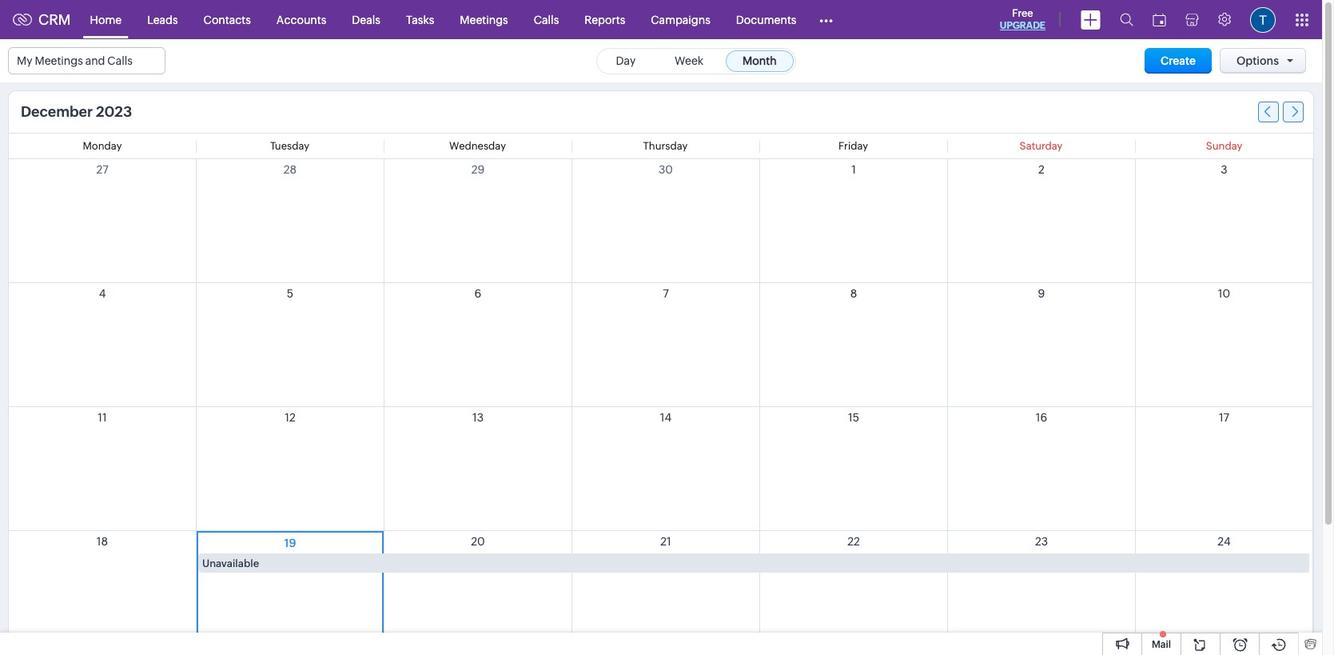 Task type: locate. For each thing, give the bounding box(es) containing it.
5
[[287, 287, 294, 300]]

23
[[1036, 535, 1049, 548]]

free
[[1013, 7, 1034, 19]]

calls left reports
[[534, 13, 559, 26]]

tasks
[[406, 13, 435, 26]]

1 vertical spatial calls
[[107, 54, 133, 67]]

0 vertical spatial meetings
[[460, 13, 508, 26]]

2023
[[96, 103, 132, 120]]

wednesday
[[449, 140, 506, 152]]

december 2023
[[21, 103, 132, 120]]

13
[[473, 411, 484, 424]]

profile image
[[1251, 7, 1276, 32]]

thursday
[[644, 140, 688, 152]]

meetings
[[460, 13, 508, 26], [35, 54, 83, 67]]

deals link
[[339, 0, 393, 39]]

9
[[1039, 287, 1046, 300]]

create
[[1161, 54, 1196, 67]]

calls
[[534, 13, 559, 26], [107, 54, 133, 67]]

27
[[96, 163, 108, 176]]

1 horizontal spatial calls
[[534, 13, 559, 26]]

create menu image
[[1081, 10, 1101, 29]]

leads
[[147, 13, 178, 26]]

search image
[[1120, 13, 1134, 26]]

meetings right my
[[35, 54, 83, 67]]

documents
[[736, 13, 797, 26]]

leads link
[[134, 0, 191, 39]]

monday
[[83, 140, 122, 152]]

tasks link
[[393, 0, 447, 39]]

options
[[1237, 54, 1280, 67]]

meetings left calls link
[[460, 13, 508, 26]]

meetings link
[[447, 0, 521, 39]]

crm link
[[13, 11, 71, 28]]

6
[[475, 287, 482, 300]]

0 vertical spatial calls
[[534, 13, 559, 26]]

crm
[[38, 11, 71, 28]]

21
[[661, 535, 672, 548]]

0 horizontal spatial calls
[[107, 54, 133, 67]]

day
[[616, 54, 636, 67]]

month
[[743, 54, 777, 67]]

0 horizontal spatial meetings
[[35, 54, 83, 67]]

calls link
[[521, 0, 572, 39]]

16
[[1036, 411, 1048, 424]]

documents link
[[724, 0, 810, 39]]

unavailable
[[202, 558, 259, 570]]

sunday
[[1207, 140, 1243, 152]]

campaigns
[[651, 13, 711, 26]]

home link
[[77, 0, 134, 39]]

15
[[849, 411, 860, 424]]

contacts
[[204, 13, 251, 26]]

28
[[284, 163, 297, 176]]

accounts
[[277, 13, 327, 26]]

search element
[[1111, 0, 1144, 39]]

4
[[99, 287, 106, 300]]

mail
[[1152, 639, 1172, 650]]

free upgrade
[[1000, 7, 1046, 31]]

tuesday
[[270, 140, 310, 152]]

reports link
[[572, 0, 638, 39]]

deals
[[352, 13, 381, 26]]

friday
[[839, 140, 869, 152]]

calendar image
[[1153, 13, 1167, 26]]

calls right and
[[107, 54, 133, 67]]



Task type: vqa. For each thing, say whether or not it's contained in the screenshot.


Task type: describe. For each thing, give the bounding box(es) containing it.
1
[[852, 163, 856, 176]]

10
[[1219, 287, 1231, 300]]

contacts link
[[191, 0, 264, 39]]

my
[[17, 54, 32, 67]]

1 horizontal spatial meetings
[[460, 13, 508, 26]]

8
[[851, 287, 858, 300]]

12
[[285, 411, 296, 424]]

saturday
[[1020, 140, 1063, 152]]

upgrade
[[1000, 20, 1046, 31]]

3
[[1222, 163, 1228, 176]]

29
[[472, 163, 485, 176]]

17
[[1220, 411, 1230, 424]]

reports
[[585, 13, 626, 26]]

campaigns link
[[638, 0, 724, 39]]

24
[[1218, 535, 1231, 548]]

14
[[661, 411, 672, 424]]

week
[[675, 54, 704, 67]]

18
[[97, 535, 108, 548]]

19
[[284, 537, 296, 549]]

month link
[[726, 50, 794, 72]]

day link
[[599, 50, 653, 72]]

11
[[98, 411, 107, 424]]

december
[[21, 103, 93, 120]]

create menu element
[[1072, 0, 1111, 39]]

20
[[471, 535, 485, 548]]

Other Modules field
[[810, 7, 844, 32]]

7
[[663, 287, 669, 300]]

30
[[659, 163, 673, 176]]

2
[[1039, 163, 1045, 176]]

22
[[848, 535, 860, 548]]

week link
[[658, 50, 721, 72]]

profile element
[[1241, 0, 1286, 39]]

my meetings and calls
[[17, 54, 133, 67]]

accounts link
[[264, 0, 339, 39]]

1 vertical spatial meetings
[[35, 54, 83, 67]]

and
[[85, 54, 105, 67]]

home
[[90, 13, 122, 26]]

calls inside calls link
[[534, 13, 559, 26]]



